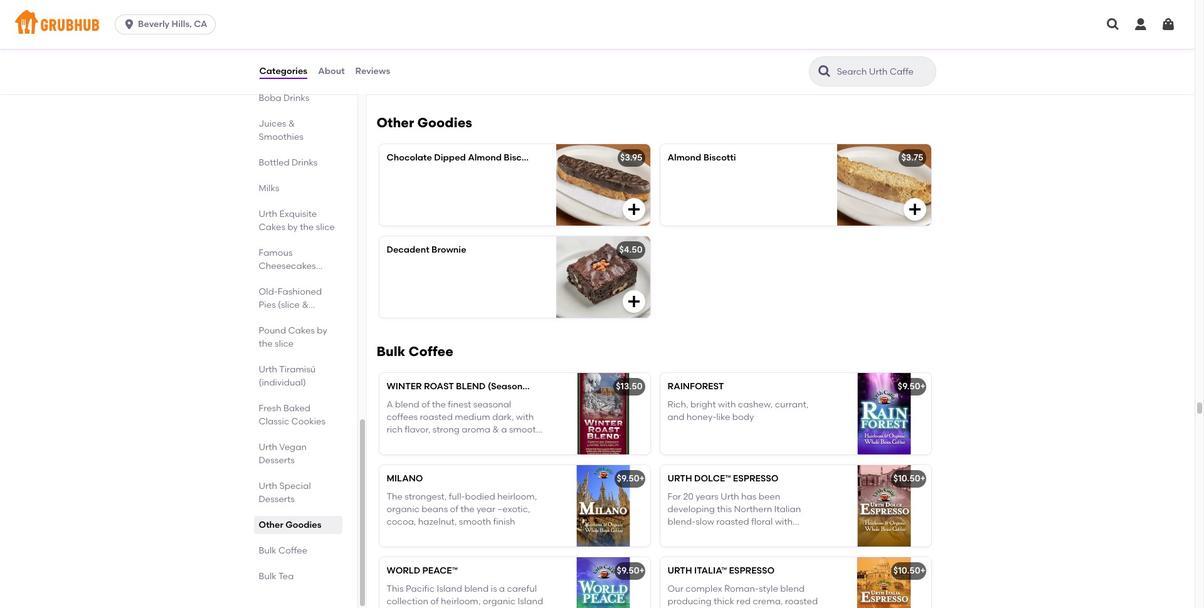 Task type: vqa. For each thing, say whether or not it's contained in the screenshot.
Sponsored restaurants in your area
no



Task type: describe. For each thing, give the bounding box(es) containing it.
+ for rich, bright with cashew, currant, and honey-like body
[[921, 382, 926, 392]]

–exotic,
[[498, 504, 531, 515]]

made
[[416, 46, 442, 57]]

recipe
[[433, 34, 460, 44]]

$9.50 + for this pacific island blend is a careful collection of heirloom, organic islan
[[617, 566, 645, 577]]

like
[[717, 412, 731, 423]]

butterscotch
[[762, 530, 817, 541]]

a inside a blend of the finest seasonal coffees roasted medium dark, with rich flavor, strong aroma & a smooth taste to celebrate the holidays.
[[501, 425, 507, 436]]

urth for urth exquisite cakes by the slice
[[259, 209, 277, 220]]

urth for for
[[668, 474, 693, 485]]

drinks for bottled drinks
[[292, 158, 318, 168]]

desserts for vegan
[[259, 456, 295, 466]]

the inside the strongest, full-bodied heirloom, organic beans of the year –exotic, cocoa, hazelnut, smooth finish
[[461, 504, 475, 515]]

brownie
[[432, 245, 467, 256]]

strongest,
[[405, 492, 447, 502]]

been
[[759, 492, 781, 502]]

1 horizontal spatial other
[[377, 115, 414, 131]]

tiramisú
[[279, 365, 316, 375]]

$10.50 for for 20 years urth has been developing this northern italian blend-slow roasted floral with summer ripe peach & butterscotch
[[894, 474, 921, 485]]

the strongest, full-bodied heirloom, organic beans of the year –exotic, cocoa, hazelnut, smooth finish
[[387, 492, 537, 528]]

main navigation navigation
[[0, 0, 1195, 49]]

blend inside our complex roman-style blend producing thick red crema, roaste
[[781, 584, 805, 595]]

decadent brownie
[[387, 245, 467, 256]]

urth inside for 20 years urth has been developing this northern italian blend-slow roasted floral with summer ripe peach & butterscotch
[[721, 492, 740, 502]]

bottled drinks
[[259, 158, 318, 168]]

a inside 'this pacific island blend is a careful collection of heirloom, organic islan'
[[499, 584, 505, 595]]

this
[[717, 504, 732, 515]]

for 20 years urth has been developing this northern italian blend-slow roasted floral with summer ripe peach & butterscotch
[[668, 492, 817, 541]]

cocoa,
[[387, 517, 416, 528]]

milano image
[[556, 466, 650, 547]]

1 vertical spatial bulk coffee
[[259, 546, 308, 557]]

blend inside a blend of the finest seasonal coffees roasted medium dark, with rich flavor, strong aroma & a smooth taste to celebrate the holidays.
[[395, 399, 420, 410]]

world peace™ image
[[556, 558, 650, 609]]

winter roast blend (seasonal) image
[[556, 374, 650, 455]]

milano
[[387, 474, 423, 485]]

and inside our secret recipe pastry cream in house-made puff pastry and caramelized sugar.
[[492, 46, 509, 57]]

0 horizontal spatial other
[[259, 520, 284, 531]]

urth vegan desserts
[[259, 442, 307, 466]]

our for our complex roman-style blend producing thick red crema, roaste
[[668, 584, 684, 595]]

tea
[[279, 572, 294, 582]]

aroma
[[462, 425, 491, 436]]

famous cheesecakes (individual) old-fashioned pies (slice & individual) pound cakes by the slice
[[259, 248, 327, 350]]

search icon image
[[817, 64, 832, 79]]

in
[[522, 34, 529, 44]]

juices
[[259, 119, 286, 129]]

winter
[[387, 382, 422, 392]]

urth dolce™ espresso
[[668, 474, 779, 485]]

finish
[[493, 517, 516, 528]]

drinks for boba drinks
[[284, 93, 310, 104]]

for
[[668, 492, 682, 502]]

smooth inside the strongest, full-bodied heirloom, organic beans of the year –exotic, cocoa, hazelnut, smooth finish
[[459, 517, 491, 528]]

about button
[[318, 49, 345, 94]]

chocolate
[[387, 153, 432, 163]]

bulk tea
[[259, 572, 294, 582]]

boba
[[259, 93, 282, 104]]

(seasonal)
[[488, 382, 534, 392]]

flavor,
[[405, 425, 431, 436]]

2 almond from the left
[[668, 153, 702, 163]]

categories
[[259, 66, 308, 76]]

heirloom, inside 'this pacific island blend is a careful collection of heirloom, organic islan'
[[441, 597, 481, 607]]

a blend of the finest seasonal coffees roasted medium dark, with rich flavor, strong aroma & a smooth taste to celebrate the holidays.
[[387, 399, 542, 448]]

world
[[387, 566, 421, 577]]

finest
[[448, 399, 471, 410]]

+ for this pacific island blend is a careful collection of heirloom, organic islan
[[640, 566, 645, 577]]

$10.50 + for for 20 years urth has been developing this northern italian blend-slow roasted floral with summer ripe peach & butterscotch
[[894, 474, 926, 485]]

pies
[[259, 300, 276, 311]]

of inside a blend of the finest seasonal coffees roasted medium dark, with rich flavor, strong aroma & a smooth taste to celebrate the holidays.
[[422, 399, 430, 410]]

organic inside the strongest, full-bodied heirloom, organic beans of the year –exotic, cocoa, hazelnut, smooth finish
[[387, 504, 420, 515]]

with inside a blend of the finest seasonal coffees roasted medium dark, with rich flavor, strong aroma & a smooth taste to celebrate the holidays.
[[516, 412, 534, 423]]

cookies
[[292, 417, 326, 427]]

floral
[[752, 517, 773, 528]]

Search Urth Caffe search field
[[836, 66, 932, 78]]

by inside 'urth exquisite cakes by the slice'
[[288, 222, 298, 233]]

slice inside 'urth exquisite cakes by the slice'
[[316, 222, 335, 233]]

$4.50
[[620, 245, 643, 256]]

is
[[491, 584, 497, 595]]

rich
[[387, 425, 403, 436]]

the down roast at the bottom of the page
[[432, 399, 446, 410]]

cakes inside 'urth exquisite cakes by the slice'
[[259, 222, 286, 233]]

taste
[[387, 438, 409, 448]]

by inside the famous cheesecakes (individual) old-fashioned pies (slice & individual) pound cakes by the slice
[[317, 326, 327, 336]]

rich, bright with cashew, currant, and honey-like body
[[668, 399, 809, 423]]

$13.50
[[616, 382, 643, 392]]

bottled
[[259, 158, 290, 168]]

roasted inside for 20 years urth has been developing this northern italian blend-slow roasted floral with summer ripe peach & butterscotch
[[717, 517, 750, 528]]

with inside rich, bright with cashew, currant, and honey-like body
[[719, 399, 736, 410]]

roast
[[424, 382, 454, 392]]

and inside rich, bright with cashew, currant, and honey-like body
[[668, 412, 685, 423]]

+ for our complex roman-style blend producing thick red crema, roaste
[[921, 566, 926, 577]]

coffees
[[387, 412, 418, 423]]

world peace™
[[387, 566, 458, 577]]

holidays.
[[481, 438, 518, 448]]

developing
[[668, 504, 715, 515]]

our for our secret recipe pastry cream in house-made puff pastry and caramelized sugar.
[[387, 34, 403, 44]]

island
[[437, 584, 463, 595]]

thick
[[714, 597, 735, 607]]

0 horizontal spatial goodies
[[286, 520, 322, 531]]

old-
[[259, 287, 278, 297]]

urth italia™ espresso image
[[837, 558, 932, 609]]

fashioned
[[278, 287, 322, 297]]

$10.50 + for our complex roman-style blend producing thick red crema, roaste
[[894, 566, 926, 577]]

& inside the juices & smoothies
[[289, 119, 295, 129]]

$9.50 + for the strongest, full-bodied heirloom, organic beans of the year –exotic, cocoa, hazelnut, smooth finish
[[617, 474, 645, 485]]

urth napoleon image
[[556, 8, 650, 89]]

of inside 'this pacific island blend is a careful collection of heirloom, organic islan'
[[431, 597, 439, 607]]

heirloom, inside the strongest, full-bodied heirloom, organic beans of the year –exotic, cocoa, hazelnut, smooth finish
[[498, 492, 537, 502]]

sugar.
[[442, 59, 468, 70]]

pacific
[[406, 584, 435, 595]]

the
[[387, 492, 403, 502]]

crema,
[[753, 597, 783, 607]]

has
[[742, 492, 757, 502]]

years
[[696, 492, 719, 502]]

2 vertical spatial bulk
[[259, 572, 277, 582]]

$10.50 for our complex roman-style blend producing thick red crema, roaste
[[894, 566, 921, 577]]

italian
[[775, 504, 801, 515]]

a
[[387, 399, 393, 410]]

urth for urth special desserts
[[259, 481, 277, 492]]

2 biscotti from the left
[[704, 153, 736, 163]]

+ for for 20 years urth has been developing this northern italian blend-slow roasted floral with summer ripe peach & butterscotch
[[921, 474, 926, 485]]

hazelnut,
[[418, 517, 457, 528]]

our secret recipe pastry cream in house-made puff pastry and caramelized sugar. button
[[379, 8, 650, 89]]

0 vertical spatial bulk coffee
[[377, 344, 454, 360]]

body
[[733, 412, 754, 423]]

currant,
[[775, 399, 809, 410]]

special
[[280, 481, 311, 492]]

collection
[[387, 597, 429, 607]]

0 vertical spatial coffee
[[409, 344, 454, 360]]



Task type: locate. For each thing, give the bounding box(es) containing it.
1 horizontal spatial goodies
[[418, 115, 473, 131]]

1 vertical spatial goodies
[[286, 520, 322, 531]]

desserts inside urth vegan desserts
[[259, 456, 295, 466]]

0 vertical spatial bulk
[[377, 344, 406, 360]]

secret
[[405, 34, 431, 44]]

1 horizontal spatial bulk coffee
[[377, 344, 454, 360]]

desserts for special
[[259, 494, 295, 505]]

producing
[[668, 597, 712, 607]]

organic inside 'this pacific island blend is a careful collection of heirloom, organic islan'
[[483, 597, 516, 607]]

urth inside urth special desserts
[[259, 481, 277, 492]]

careful
[[507, 584, 537, 595]]

almond biscotti
[[668, 153, 736, 163]]

bulk up bulk tea
[[259, 546, 277, 557]]

coffee
[[409, 344, 454, 360], [279, 546, 308, 557]]

$9.50 for rich, bright with cashew, currant, and honey-like body
[[898, 382, 921, 392]]

smooth
[[509, 425, 542, 436], [459, 517, 491, 528]]

heirloom, up –exotic,
[[498, 492, 537, 502]]

drinks right boba
[[284, 93, 310, 104]]

$9.50 for the strongest, full-bodied heirloom, organic beans of the year –exotic, cocoa, hazelnut, smooth finish
[[617, 474, 640, 485]]

baked
[[284, 403, 311, 414]]

goodies down urth special desserts
[[286, 520, 322, 531]]

1 vertical spatial of
[[450, 504, 459, 515]]

pastry right puff
[[463, 46, 490, 57]]

0 vertical spatial heirloom,
[[498, 492, 537, 502]]

0 vertical spatial espresso
[[733, 474, 779, 485]]

bulk up winter at the left of the page
[[377, 344, 406, 360]]

of
[[422, 399, 430, 410], [450, 504, 459, 515], [431, 597, 439, 607]]

urth down "milks"
[[259, 209, 277, 220]]

chocolate dipped almond biscotti image
[[556, 144, 650, 226]]

a
[[501, 425, 507, 436], [499, 584, 505, 595]]

desserts
[[259, 456, 295, 466], [259, 494, 295, 505]]

1 vertical spatial heirloom,
[[441, 597, 481, 607]]

0 horizontal spatial and
[[492, 46, 509, 57]]

1 horizontal spatial heirloom,
[[498, 492, 537, 502]]

0 vertical spatial of
[[422, 399, 430, 410]]

& up holidays. on the left bottom of the page
[[493, 425, 499, 436]]

slice
[[316, 222, 335, 233], [275, 339, 294, 350]]

vegan
[[279, 442, 307, 453]]

0 horizontal spatial other goodies
[[259, 520, 322, 531]]

slice inside the famous cheesecakes (individual) old-fashioned pies (slice & individual) pound cakes by the slice
[[275, 339, 294, 350]]

peach
[[723, 530, 751, 541]]

(slice
[[278, 300, 300, 311]]

+ for the strongest, full-bodied heirloom, organic beans of the year –exotic, cocoa, hazelnut, smooth finish
[[640, 474, 645, 485]]

the down exquisite
[[300, 222, 314, 233]]

desserts down the special
[[259, 494, 295, 505]]

1 biscotti from the left
[[504, 153, 537, 163]]

(individual) inside "urth tiramisú (individual)"
[[259, 378, 306, 388]]

0 vertical spatial organic
[[387, 504, 420, 515]]

this
[[387, 584, 404, 595]]

medium
[[455, 412, 490, 423]]

with down italian
[[775, 517, 793, 528]]

strong
[[433, 425, 460, 436]]

1 vertical spatial coffee
[[279, 546, 308, 557]]

pastry
[[462, 34, 489, 44], [463, 46, 490, 57]]

reviews
[[356, 66, 390, 76]]

1 horizontal spatial our
[[668, 584, 684, 595]]

2 horizontal spatial blend
[[781, 584, 805, 595]]

of inside the strongest, full-bodied heirloom, organic beans of the year –exotic, cocoa, hazelnut, smooth finish
[[450, 504, 459, 515]]

1 horizontal spatial cakes
[[288, 326, 315, 336]]

1 vertical spatial $10.50
[[894, 566, 921, 577]]

hills,
[[172, 19, 192, 29]]

(individual) for urth
[[259, 378, 306, 388]]

cream
[[491, 34, 519, 44]]

heirloom,
[[498, 492, 537, 502], [441, 597, 481, 607]]

1 vertical spatial by
[[317, 326, 327, 336]]

blend up coffees
[[395, 399, 420, 410]]

chocolate dipped almond biscotti
[[387, 153, 537, 163]]

urth left the special
[[259, 481, 277, 492]]

svg image
[[1106, 17, 1121, 32], [1134, 17, 1149, 32], [1162, 17, 1177, 32], [123, 18, 136, 31], [627, 202, 642, 217], [908, 202, 923, 217]]

0 horizontal spatial blend
[[395, 399, 420, 410]]

$9.50 + for rich, bright with cashew, currant, and honey-like body
[[898, 382, 926, 392]]

bulk coffee up winter at the left of the page
[[377, 344, 454, 360]]

1 $10.50 + from the top
[[894, 474, 926, 485]]

our up house-
[[387, 34, 403, 44]]

urth inside urth vegan desserts
[[259, 442, 277, 453]]

(individual) down cheesecakes
[[259, 274, 306, 285]]

desserts inside urth special desserts
[[259, 494, 295, 505]]

bodied
[[465, 492, 496, 502]]

the down 'full-'
[[461, 504, 475, 515]]

about
[[318, 66, 345, 76]]

roasted up 'strong'
[[420, 412, 453, 423]]

1 horizontal spatial of
[[431, 597, 439, 607]]

other down urth special desserts
[[259, 520, 284, 531]]

ca
[[194, 19, 207, 29]]

1 vertical spatial espresso
[[729, 566, 775, 577]]

a right "is"
[[499, 584, 505, 595]]

0 vertical spatial goodies
[[418, 115, 473, 131]]

urth italia™ espresso
[[668, 566, 775, 577]]

0 horizontal spatial our
[[387, 34, 403, 44]]

goodies
[[418, 115, 473, 131], [286, 520, 322, 531]]

0 vertical spatial $10.50
[[894, 474, 921, 485]]

of down 'full-'
[[450, 504, 459, 515]]

a down dark,
[[501, 425, 507, 436]]

0 vertical spatial with
[[719, 399, 736, 410]]

drinks right bottled
[[292, 158, 318, 168]]

0 vertical spatial a
[[501, 425, 507, 436]]

the inside 'urth exquisite cakes by the slice'
[[300, 222, 314, 233]]

boba drinks
[[259, 93, 310, 104]]

dipped
[[434, 153, 466, 163]]

drinks
[[284, 93, 310, 104], [292, 158, 318, 168]]

0 horizontal spatial by
[[288, 222, 298, 233]]

urth inside 'urth exquisite cakes by the slice'
[[259, 209, 277, 220]]

0 horizontal spatial slice
[[275, 339, 294, 350]]

1 almond from the left
[[468, 153, 502, 163]]

with up "like"
[[719, 399, 736, 410]]

2 vertical spatial of
[[431, 597, 439, 607]]

almond biscotti image
[[837, 144, 932, 226]]

rainforest image
[[837, 374, 932, 455]]

and down "rich,"
[[668, 412, 685, 423]]

blend
[[456, 382, 486, 392]]

1 horizontal spatial almond
[[668, 153, 702, 163]]

& down floral
[[753, 530, 760, 541]]

urth
[[259, 209, 277, 220], [259, 365, 277, 375], [259, 442, 277, 453], [259, 481, 277, 492], [721, 492, 740, 502]]

1 vertical spatial smooth
[[459, 517, 491, 528]]

espresso for style
[[729, 566, 775, 577]]

& inside the famous cheesecakes (individual) old-fashioned pies (slice & individual) pound cakes by the slice
[[302, 300, 309, 311]]

coffee up "tea"
[[279, 546, 308, 557]]

desserts down vegan
[[259, 456, 295, 466]]

1 vertical spatial pastry
[[463, 46, 490, 57]]

and
[[492, 46, 509, 57], [668, 412, 685, 423]]

and down 'cream'
[[492, 46, 509, 57]]

espresso for urth
[[733, 474, 779, 485]]

1 vertical spatial a
[[499, 584, 505, 595]]

$9.50 for this pacific island blend is a careful collection of heirloom, organic islan
[[617, 566, 640, 577]]

(individual) down tiramisú
[[259, 378, 306, 388]]

0 vertical spatial cakes
[[259, 222, 286, 233]]

1 horizontal spatial and
[[668, 412, 685, 423]]

cashew,
[[738, 399, 773, 410]]

urth up this
[[721, 492, 740, 502]]

0 vertical spatial roasted
[[420, 412, 453, 423]]

0 horizontal spatial heirloom,
[[441, 597, 481, 607]]

urth left vegan
[[259, 442, 277, 453]]

1 pastry from the top
[[462, 34, 489, 44]]

1 vertical spatial roasted
[[717, 517, 750, 528]]

1 horizontal spatial smooth
[[509, 425, 542, 436]]

espresso up has
[[733, 474, 779, 485]]

blend inside 'this pacific island blend is a careful collection of heirloom, organic islan'
[[465, 584, 489, 595]]

puff
[[444, 46, 461, 57]]

decadent brownie image
[[556, 237, 650, 318]]

1 (individual) from the top
[[259, 274, 306, 285]]

1 horizontal spatial slice
[[316, 222, 335, 233]]

urth left tiramisú
[[259, 365, 277, 375]]

urth inside "urth tiramisú (individual)"
[[259, 365, 277, 375]]

categories button
[[259, 49, 308, 94]]

cakes inside the famous cheesecakes (individual) old-fashioned pies (slice & individual) pound cakes by the slice
[[288, 326, 315, 336]]

$9.50 +
[[898, 382, 926, 392], [617, 474, 645, 485], [617, 566, 645, 577]]

0 horizontal spatial cakes
[[259, 222, 286, 233]]

urth up complex
[[668, 566, 693, 577]]

roasted up peach
[[717, 517, 750, 528]]

roasted
[[420, 412, 453, 423], [717, 517, 750, 528]]

1 horizontal spatial other goodies
[[377, 115, 473, 131]]

1 $10.50 from the top
[[894, 474, 921, 485]]

reviews button
[[355, 49, 391, 94]]

smooth down dark,
[[509, 425, 542, 436]]

other up chocolate
[[377, 115, 414, 131]]

0 horizontal spatial with
[[516, 412, 534, 423]]

0 vertical spatial drinks
[[284, 93, 310, 104]]

fresh baked classic cookies
[[259, 403, 326, 427]]

1 vertical spatial $9.50
[[617, 474, 640, 485]]

& inside a blend of the finest seasonal coffees roasted medium dark, with rich flavor, strong aroma & a smooth taste to celebrate the holidays.
[[493, 425, 499, 436]]

urth for urth vegan desserts
[[259, 442, 277, 453]]

pastry right recipe
[[462, 34, 489, 44]]

1 vertical spatial our
[[668, 584, 684, 595]]

0 horizontal spatial almond
[[468, 153, 502, 163]]

of down roast at the bottom of the page
[[422, 399, 430, 410]]

svg image
[[627, 294, 642, 310]]

goodies up dipped
[[418, 115, 473, 131]]

1 desserts from the top
[[259, 456, 295, 466]]

0 vertical spatial slice
[[316, 222, 335, 233]]

bulk
[[377, 344, 406, 360], [259, 546, 277, 557], [259, 572, 277, 582]]

1 vertical spatial (individual)
[[259, 378, 306, 388]]

1 vertical spatial urth
[[668, 566, 693, 577]]

0 horizontal spatial of
[[422, 399, 430, 410]]

roman-
[[725, 584, 759, 595]]

coffee up roast at the bottom of the page
[[409, 344, 454, 360]]

house-
[[387, 46, 416, 57]]

espresso up roman-
[[729, 566, 775, 577]]

1 vertical spatial other goodies
[[259, 520, 322, 531]]

1 horizontal spatial biscotti
[[704, 153, 736, 163]]

our inside our secret recipe pastry cream in house-made puff pastry and caramelized sugar.
[[387, 34, 403, 44]]

2 vertical spatial with
[[775, 517, 793, 528]]

1 vertical spatial slice
[[275, 339, 294, 350]]

bright
[[691, 399, 716, 410]]

2 $10.50 from the top
[[894, 566, 921, 577]]

1 vertical spatial drinks
[[292, 158, 318, 168]]

0 vertical spatial $9.50 +
[[898, 382, 926, 392]]

2 urth from the top
[[668, 566, 693, 577]]

cheesecakes
[[259, 261, 316, 272]]

0 vertical spatial $9.50
[[898, 382, 921, 392]]

bulk coffee up "tea"
[[259, 546, 308, 557]]

2 $10.50 + from the top
[[894, 566, 926, 577]]

1 vertical spatial with
[[516, 412, 534, 423]]

blend left "is"
[[465, 584, 489, 595]]

2 desserts from the top
[[259, 494, 295, 505]]

svg image inside beverly hills, ca button
[[123, 18, 136, 31]]

1 horizontal spatial roasted
[[717, 517, 750, 528]]

with inside for 20 years urth has been developing this northern italian blend-slow roasted floral with summer ripe peach & butterscotch
[[775, 517, 793, 528]]

0 horizontal spatial roasted
[[420, 412, 453, 423]]

italia™
[[695, 566, 727, 577]]

blend
[[395, 399, 420, 410], [465, 584, 489, 595], [781, 584, 805, 595]]

rich,
[[668, 399, 689, 410]]

heirloom, down island
[[441, 597, 481, 607]]

urth for our
[[668, 566, 693, 577]]

to
[[411, 438, 419, 448]]

0 vertical spatial desserts
[[259, 456, 295, 466]]

urth exquisite cakes by the slice
[[259, 209, 335, 233]]

1 horizontal spatial coffee
[[409, 344, 454, 360]]

honey-
[[687, 412, 717, 423]]

smooth inside a blend of the finest seasonal coffees roasted medium dark, with rich flavor, strong aroma & a smooth taste to celebrate the holidays.
[[509, 425, 542, 436]]

1 horizontal spatial by
[[317, 326, 327, 336]]

cakes down individual)
[[288, 326, 315, 336]]

complex
[[686, 584, 723, 595]]

fresh
[[259, 403, 282, 414]]

blend right 'style'
[[781, 584, 805, 595]]

0 vertical spatial (individual)
[[259, 274, 306, 285]]

& down fashioned
[[302, 300, 309, 311]]

0 vertical spatial smooth
[[509, 425, 542, 436]]

urth dolce™ espresso image
[[837, 466, 932, 547]]

the down aroma
[[465, 438, 479, 448]]

decadent
[[387, 245, 430, 256]]

cakes up famous
[[259, 222, 286, 233]]

other
[[377, 115, 414, 131], [259, 520, 284, 531]]

the inside the famous cheesecakes (individual) old-fashioned pies (slice & individual) pound cakes by the slice
[[259, 339, 273, 350]]

other goodies down urth special desserts
[[259, 520, 322, 531]]

ripe
[[705, 530, 721, 541]]

the
[[300, 222, 314, 233], [259, 339, 273, 350], [432, 399, 446, 410], [465, 438, 479, 448], [461, 504, 475, 515]]

almond right $3.95
[[668, 153, 702, 163]]

1 vertical spatial $10.50 +
[[894, 566, 926, 577]]

1 vertical spatial desserts
[[259, 494, 295, 505]]

& up the smoothies
[[289, 119, 295, 129]]

other goodies up chocolate
[[377, 115, 473, 131]]

1 vertical spatial organic
[[483, 597, 516, 607]]

organic down "is"
[[483, 597, 516, 607]]

(individual) inside the famous cheesecakes (individual) old-fashioned pies (slice & individual) pound cakes by the slice
[[259, 274, 306, 285]]

1 vertical spatial $9.50 +
[[617, 474, 645, 485]]

exquisite
[[280, 209, 317, 220]]

2 vertical spatial $9.50
[[617, 566, 640, 577]]

1 vertical spatial cakes
[[288, 326, 315, 336]]

1 horizontal spatial blend
[[465, 584, 489, 595]]

dolce™
[[695, 474, 731, 485]]

2 vertical spatial $9.50 +
[[617, 566, 645, 577]]

0 vertical spatial other
[[377, 115, 414, 131]]

0 vertical spatial $10.50 +
[[894, 474, 926, 485]]

1 urth from the top
[[668, 474, 693, 485]]

20
[[684, 492, 694, 502]]

0 vertical spatial other goodies
[[377, 115, 473, 131]]

our
[[387, 34, 403, 44], [668, 584, 684, 595]]

style
[[759, 584, 779, 595]]

with right dark,
[[516, 412, 534, 423]]

organic up cocoa,
[[387, 504, 420, 515]]

by down fashioned
[[317, 326, 327, 336]]

0 vertical spatial and
[[492, 46, 509, 57]]

smooth down year
[[459, 517, 491, 528]]

our up producing
[[668, 584, 684, 595]]

bulk left "tea"
[[259, 572, 277, 582]]

urth
[[668, 474, 693, 485], [668, 566, 693, 577]]

by down exquisite
[[288, 222, 298, 233]]

$10.50 +
[[894, 474, 926, 485], [894, 566, 926, 577]]

beans
[[422, 504, 448, 515]]

smoothies
[[259, 132, 304, 142]]

0 horizontal spatial biscotti
[[504, 153, 537, 163]]

the down 'pound'
[[259, 339, 273, 350]]

0 horizontal spatial smooth
[[459, 517, 491, 528]]

1 horizontal spatial organic
[[483, 597, 516, 607]]

urth for urth tiramisú (individual)
[[259, 365, 277, 375]]

0 vertical spatial urth
[[668, 474, 693, 485]]

0 vertical spatial pastry
[[462, 34, 489, 44]]

0 vertical spatial our
[[387, 34, 403, 44]]

0 horizontal spatial coffee
[[279, 546, 308, 557]]

dark,
[[493, 412, 514, 423]]

urth up for
[[668, 474, 693, 485]]

roasted inside a blend of the finest seasonal coffees roasted medium dark, with rich flavor, strong aroma & a smooth taste to celebrate the holidays.
[[420, 412, 453, 423]]

2 horizontal spatial of
[[450, 504, 459, 515]]

biscotti
[[504, 153, 537, 163], [704, 153, 736, 163]]

our inside our complex roman-style blend producing thick red crema, roaste
[[668, 584, 684, 595]]

1 horizontal spatial with
[[719, 399, 736, 410]]

2 (individual) from the top
[[259, 378, 306, 388]]

this pacific island blend is a careful collection of heirloom, organic islan
[[387, 584, 544, 609]]

(individual) for famous
[[259, 274, 306, 285]]

+
[[921, 382, 926, 392], [640, 474, 645, 485], [921, 474, 926, 485], [640, 566, 645, 577], [921, 566, 926, 577]]

classic
[[259, 417, 289, 427]]

of down "pacific"
[[431, 597, 439, 607]]

1 vertical spatial and
[[668, 412, 685, 423]]

0 vertical spatial by
[[288, 222, 298, 233]]

2 horizontal spatial with
[[775, 517, 793, 528]]

$3.75
[[902, 153, 924, 163]]

slice down exquisite
[[316, 222, 335, 233]]

pound
[[259, 326, 286, 336]]

& inside for 20 years urth has been developing this northern italian blend-slow roasted floral with summer ripe peach & butterscotch
[[753, 530, 760, 541]]

0 horizontal spatial bulk coffee
[[259, 546, 308, 557]]

2 pastry from the top
[[463, 46, 490, 57]]

1 vertical spatial bulk
[[259, 546, 277, 557]]

rainforest
[[668, 382, 724, 392]]

almond right dipped
[[468, 153, 502, 163]]

slice down 'pound'
[[275, 339, 294, 350]]



